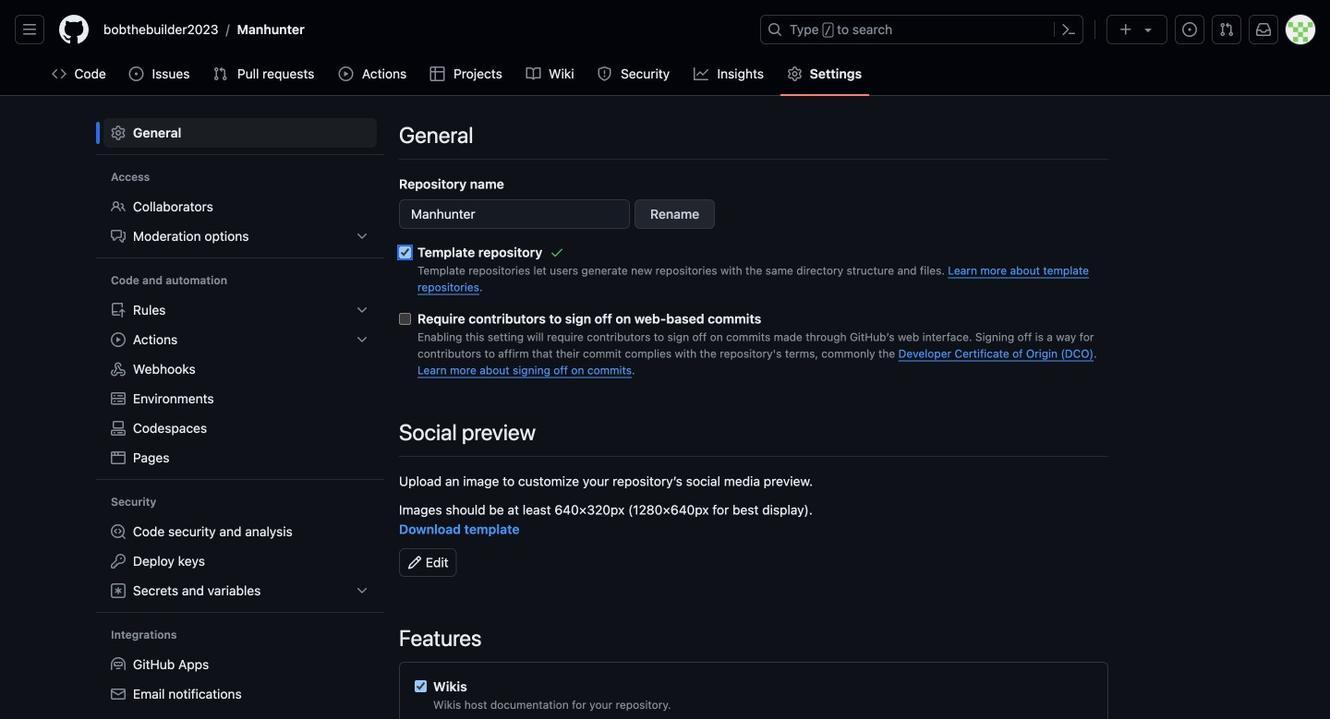 Task type: vqa. For each thing, say whether or not it's contained in the screenshot.
'View Jabrils's full-sized avatar'
no



Task type: locate. For each thing, give the bounding box(es) containing it.
code image
[[52, 67, 67, 81]]

git pull request image for left issue opened icon
[[213, 67, 228, 81]]

issue opened image right code icon
[[129, 67, 144, 81]]

people image
[[111, 199, 126, 214]]

None checkbox
[[399, 313, 411, 325], [415, 681, 427, 693], [399, 313, 411, 325], [415, 681, 427, 693]]

codescan image
[[111, 525, 126, 539]]

1 horizontal spatial gear image
[[788, 67, 802, 81]]

None checkbox
[[399, 247, 411, 259]]

gear image
[[788, 67, 802, 81], [111, 126, 126, 140]]

mail image
[[111, 687, 126, 702]]

check image
[[550, 245, 564, 260]]

codespaces image
[[111, 421, 126, 436]]

list
[[96, 15, 749, 44], [103, 192, 377, 251], [103, 296, 377, 473], [103, 517, 377, 606], [103, 650, 377, 709]]

issue opened image right triangle down image on the top of page
[[1182, 22, 1197, 37]]

git pull request image for the right issue opened icon
[[1219, 22, 1234, 37]]

1 vertical spatial git pull request image
[[213, 67, 228, 81]]

1 vertical spatial gear image
[[111, 126, 126, 140]]

0 horizontal spatial gear image
[[111, 126, 126, 140]]

1 horizontal spatial git pull request image
[[1219, 22, 1234, 37]]

0 horizontal spatial git pull request image
[[213, 67, 228, 81]]

issue opened image
[[1182, 22, 1197, 37], [129, 67, 144, 81]]

0 vertical spatial issue opened image
[[1182, 22, 1197, 37]]

book image
[[526, 67, 541, 81]]

1 vertical spatial issue opened image
[[129, 67, 144, 81]]

0 vertical spatial gear image
[[788, 67, 802, 81]]

None text field
[[399, 200, 630, 229]]

webhook image
[[111, 362, 126, 377]]

git pull request image
[[1219, 22, 1234, 37], [213, 67, 228, 81]]

0 vertical spatial git pull request image
[[1219, 22, 1234, 37]]

shield image
[[597, 67, 612, 81]]

graph image
[[693, 67, 708, 81]]

1 horizontal spatial issue opened image
[[1182, 22, 1197, 37]]

plus image
[[1118, 22, 1133, 37]]



Task type: describe. For each thing, give the bounding box(es) containing it.
pencil image
[[407, 556, 422, 570]]

table image
[[430, 67, 445, 81]]

play image
[[339, 67, 353, 81]]

notifications image
[[1256, 22, 1271, 37]]

0 horizontal spatial issue opened image
[[129, 67, 144, 81]]

homepage image
[[59, 15, 89, 44]]

wikis group
[[415, 677, 1093, 719]]

key image
[[111, 554, 126, 569]]

triangle down image
[[1141, 22, 1155, 37]]

hubot image
[[111, 658, 126, 672]]

server image
[[111, 392, 126, 406]]

browser image
[[111, 451, 126, 465]]

command palette image
[[1061, 22, 1076, 37]]



